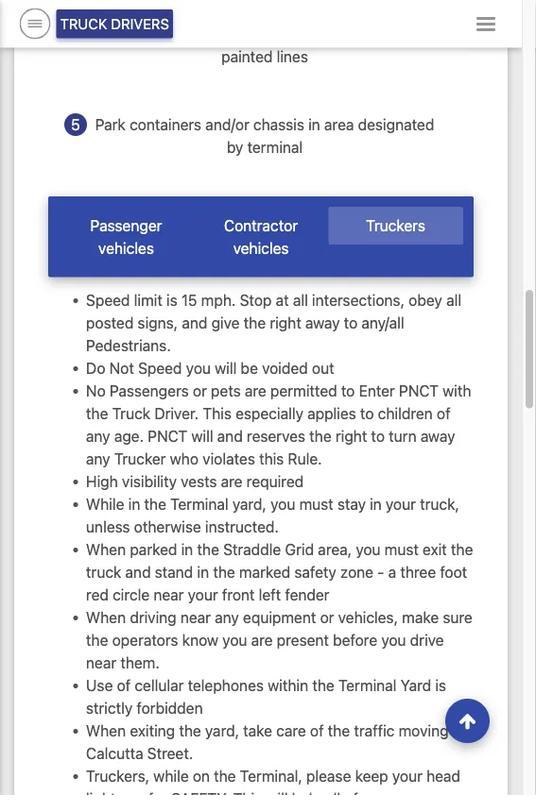 Task type: describe. For each thing, give the bounding box(es) containing it.
passenger
[[90, 217, 162, 235]]

a
[[388, 563, 396, 581]]

in right stay
[[370, 495, 382, 513]]

children
[[378, 404, 433, 422]]

rule.
[[288, 450, 322, 468]]

the down 'stop'
[[244, 314, 266, 332]]

foot
[[440, 563, 467, 581]]

for
[[148, 790, 167, 796]]

1 vertical spatial will
[[191, 427, 213, 445]]

1 horizontal spatial speed
[[138, 359, 182, 377]]

know
[[182, 631, 218, 649]]

to down the intersections,
[[344, 314, 358, 332]]

straddle
[[223, 541, 281, 559]]

instructed.
[[205, 518, 279, 536]]

to up the applies
[[341, 382, 355, 400]]

pedestrians
[[113, 25, 193, 43]]

make
[[402, 609, 439, 627]]

help
[[292, 790, 321, 796]]

zone
[[340, 563, 373, 581]]

2 vertical spatial your
[[392, 768, 422, 785]]

contractor
[[224, 217, 298, 235]]

at
[[276, 291, 289, 309]]

-
[[377, 563, 384, 581]]

especially
[[235, 404, 303, 422]]

0 vertical spatial near
[[153, 586, 184, 604]]

the down present
[[312, 677, 334, 695]]

permitted
[[270, 382, 337, 400]]

of left us.
[[344, 790, 358, 796]]

tab list containing passenger vehicles
[[48, 197, 474, 277]]

contractor vehicles
[[224, 217, 298, 258]]

stop
[[240, 291, 272, 309]]

1 horizontal spatial right
[[335, 427, 367, 445]]

by
[[227, 138, 243, 156]]

0 vertical spatial and
[[182, 314, 207, 332]]

truck,
[[420, 495, 459, 513]]

sure
[[443, 609, 472, 627]]

must inside pedestrians must walk within the designated painted lines
[[197, 25, 231, 43]]

passengers
[[110, 382, 189, 400]]

0 vertical spatial any
[[86, 427, 110, 445]]

of down the with
[[437, 404, 450, 422]]

designated inside pedestrians must walk within the designated painted lines
[[341, 25, 417, 43]]

pedestrians must walk within the designated painted lines
[[113, 25, 417, 66]]

1 vertical spatial any
[[86, 450, 110, 468]]

0 vertical spatial right
[[270, 314, 301, 332]]

you down required
[[271, 495, 295, 513]]

truck
[[86, 563, 121, 581]]

truckers link
[[328, 207, 463, 245]]

1 vertical spatial away
[[421, 427, 455, 445]]

2 vertical spatial on
[[127, 790, 144, 796]]

safety
[[294, 563, 336, 581]]

circle
[[113, 586, 149, 604]]

intersections,
[[312, 291, 405, 309]]

you right know
[[222, 631, 247, 649]]

required
[[247, 473, 304, 491]]

traffic
[[354, 722, 395, 740]]

no
[[86, 382, 106, 400]]

terminal,
[[240, 768, 302, 785]]

2 when from the top
[[86, 609, 126, 627]]

in right "stand"
[[197, 563, 209, 581]]

driver.
[[154, 404, 199, 422]]

1 vertical spatial this
[[233, 790, 262, 796]]

0 horizontal spatial or
[[193, 382, 207, 400]]

do
[[86, 359, 105, 377]]

the up foot
[[451, 541, 473, 559]]

truck drivers
[[60, 16, 169, 32]]

take
[[243, 722, 272, 740]]

and/or
[[205, 116, 249, 134]]

grid
[[285, 541, 314, 559]]

to down enter at the right of page
[[360, 404, 374, 422]]

1 when from the top
[[86, 541, 126, 559]]

3 when from the top
[[86, 722, 126, 740]]

1 vertical spatial is
[[435, 677, 446, 695]]

stand
[[155, 563, 193, 581]]

vests
[[181, 473, 217, 491]]

2 horizontal spatial on
[[453, 722, 470, 740]]

moving
[[399, 722, 449, 740]]

containers
[[130, 116, 201, 134]]

the inside pedestrians must walk within the designated painted lines
[[314, 25, 337, 43]]

in down visibility
[[128, 495, 140, 513]]

otherwise
[[134, 518, 201, 536]]

0 vertical spatial yard,
[[232, 495, 267, 513]]

age.
[[114, 427, 144, 445]]

pedestrians.
[[86, 336, 171, 354]]

drivers
[[111, 16, 169, 32]]

chassis
[[253, 116, 304, 134]]

yard
[[400, 677, 431, 695]]

0 horizontal spatial is
[[166, 291, 177, 309]]

fender
[[285, 586, 329, 604]]

signs,
[[138, 314, 178, 332]]

2 horizontal spatial must
[[384, 541, 419, 559]]

telephones
[[188, 677, 264, 695]]

passenger vehicles link
[[59, 207, 194, 268]]

applies
[[307, 404, 356, 422]]

the up street.
[[179, 722, 201, 740]]

area,
[[318, 541, 352, 559]]

any/all
[[362, 314, 404, 332]]

1 horizontal spatial on
[[193, 768, 210, 785]]

1 vertical spatial yard,
[[205, 722, 239, 740]]

red
[[86, 586, 109, 604]]

cellular
[[135, 677, 184, 695]]

of right 'care'
[[310, 722, 324, 740]]

high
[[86, 473, 118, 491]]

park containers and/or chassis in area designated by terminal
[[95, 116, 434, 156]]

1 vertical spatial pnct
[[148, 427, 187, 445]]

marked
[[239, 563, 290, 581]]

2 horizontal spatial will
[[266, 790, 288, 796]]

enter
[[359, 382, 395, 400]]

trucker
[[114, 450, 166, 468]]

before
[[333, 631, 377, 649]]

park
[[95, 116, 126, 134]]

stay
[[337, 495, 366, 513]]



Task type: vqa. For each thing, say whether or not it's contained in the screenshot.
10/2/2023 for 06:00
no



Task type: locate. For each thing, give the bounding box(es) containing it.
2 vertical spatial are
[[251, 631, 273, 649]]

equipment
[[243, 609, 316, 627]]

1 vertical spatial right
[[335, 427, 367, 445]]

5
[[71, 116, 80, 134]]

while
[[153, 768, 189, 785]]

0 vertical spatial on
[[453, 722, 470, 740]]

are down "be"
[[245, 382, 266, 400]]

safety.
[[171, 790, 229, 796]]

2 vertical spatial and
[[125, 563, 151, 581]]

0 vertical spatial your
[[386, 495, 416, 513]]

must up a
[[384, 541, 419, 559]]

when down red
[[86, 609, 126, 627]]

vehicles down passenger in the left top of the page
[[98, 240, 154, 258]]

1 vertical spatial when
[[86, 609, 126, 627]]

within up lines
[[270, 25, 310, 43]]

pnct
[[399, 382, 439, 400], [148, 427, 187, 445]]

head
[[426, 768, 460, 785]]

voided
[[262, 359, 308, 377]]

truck inside speed limit is 15 mph. stop at all intersections, obey all posted signs, and give the right away to any/all pedestrians. do not speed you will be voided out no passengers or pets are permitted to enter pnct with the truck driver. this especially applies to children of any age. pnct will and reserves the right to turn away any trucker who violates this rule. high visibility vests are required while in the terminal yard, you must stay in your truck, unless otherwise instructed. when parked in the straddle grid area, you must exit the truck and stand in the marked safety zone - a three foot red circle near your front left fender when driving near any equipment or vehicles, make sure the operators know you are present before you drive near them. use of cellular telephones within the terminal yard is strictly forbidden when exiting the yard, take care of the traffic moving on calcutta street. truckers, while on the terminal, please keep your head lights on for safety. this will help all of us.
[[112, 404, 150, 422]]

in up "stand"
[[181, 541, 193, 559]]

0 horizontal spatial truck
[[60, 16, 107, 32]]

1 vertical spatial or
[[320, 609, 334, 627]]

be
[[241, 359, 258, 377]]

0 horizontal spatial speed
[[86, 291, 130, 309]]

this down the terminal,
[[233, 790, 262, 796]]

1 vertical spatial and
[[217, 427, 243, 445]]

0 vertical spatial will
[[215, 359, 237, 377]]

any up high on the left bottom of the page
[[86, 450, 110, 468]]

1 horizontal spatial and
[[182, 314, 207, 332]]

0 horizontal spatial this
[[203, 404, 232, 422]]

0 horizontal spatial vehicles
[[98, 240, 154, 258]]

1 vertical spatial are
[[221, 473, 243, 491]]

0 horizontal spatial pnct
[[148, 427, 187, 445]]

speed up posted
[[86, 291, 130, 309]]

vehicles
[[98, 240, 154, 258], [233, 240, 289, 258]]

1 vertical spatial near
[[180, 609, 211, 627]]

or down fender
[[320, 609, 334, 627]]

0 horizontal spatial on
[[127, 790, 144, 796]]

1 horizontal spatial all
[[325, 790, 340, 796]]

all right at
[[293, 291, 308, 309]]

is right yard at the bottom
[[435, 677, 446, 695]]

0 horizontal spatial terminal
[[170, 495, 228, 513]]

designated
[[341, 25, 417, 43], [358, 116, 434, 134]]

this
[[203, 404, 232, 422], [233, 790, 262, 796]]

the down red
[[86, 631, 108, 649]]

you up driver.
[[186, 359, 211, 377]]

must
[[197, 25, 231, 43], [299, 495, 333, 513], [384, 541, 419, 559]]

tab list
[[48, 197, 474, 277]]

three
[[400, 563, 436, 581]]

painted
[[221, 48, 273, 66]]

the down visibility
[[144, 495, 166, 513]]

all
[[293, 291, 308, 309], [446, 291, 461, 309], [325, 790, 340, 796]]

terminal up traffic
[[338, 677, 397, 695]]

near up use at the bottom of page
[[86, 654, 116, 672]]

while
[[86, 495, 124, 513]]

this
[[259, 450, 284, 468]]

1 vertical spatial speed
[[138, 359, 182, 377]]

1 vertical spatial within
[[268, 677, 308, 695]]

speed up passengers
[[138, 359, 182, 377]]

on left for
[[127, 790, 144, 796]]

them.
[[120, 654, 160, 672]]

with
[[443, 382, 471, 400]]

and up circle
[[125, 563, 151, 581]]

right down at
[[270, 314, 301, 332]]

2 vertical spatial any
[[215, 609, 239, 627]]

must left stay
[[299, 495, 333, 513]]

and down "15"
[[182, 314, 207, 332]]

lights
[[86, 790, 123, 796]]

0 vertical spatial speed
[[86, 291, 130, 309]]

reserves
[[247, 427, 305, 445]]

lines
[[277, 48, 308, 66]]

2 vertical spatial will
[[266, 790, 288, 796]]

0 horizontal spatial right
[[270, 314, 301, 332]]

0 vertical spatial terminal
[[170, 495, 228, 513]]

0 vertical spatial or
[[193, 382, 207, 400]]

use
[[86, 677, 113, 695]]

violates
[[202, 450, 255, 468]]

is left "15"
[[166, 291, 177, 309]]

truck left drivers
[[60, 16, 107, 32]]

area
[[324, 116, 354, 134]]

1 vertical spatial designated
[[358, 116, 434, 134]]

pnct down driver.
[[148, 427, 187, 445]]

truck drivers link
[[56, 9, 173, 38]]

1 horizontal spatial or
[[320, 609, 334, 627]]

2 vertical spatial when
[[86, 722, 126, 740]]

when
[[86, 541, 126, 559], [86, 609, 126, 627], [86, 722, 126, 740]]

15
[[181, 291, 197, 309]]

are
[[245, 382, 266, 400], [221, 473, 243, 491], [251, 631, 273, 649]]

vehicles,
[[338, 609, 398, 627]]

when down strictly in the left bottom of the page
[[86, 722, 126, 740]]

contractor vehicles link
[[194, 207, 328, 268]]

0 vertical spatial must
[[197, 25, 231, 43]]

limit
[[134, 291, 162, 309]]

0 vertical spatial is
[[166, 291, 177, 309]]

1 vertical spatial your
[[188, 586, 218, 604]]

1 vertical spatial truck
[[112, 404, 150, 422]]

of right use at the bottom of page
[[117, 677, 131, 695]]

forbidden
[[137, 699, 203, 717]]

0 horizontal spatial and
[[125, 563, 151, 581]]

your
[[386, 495, 416, 513], [188, 586, 218, 604], [392, 768, 422, 785]]

vehicles for passenger vehicles
[[98, 240, 154, 258]]

the up front
[[213, 563, 235, 581]]

right down the applies
[[335, 427, 367, 445]]

1 horizontal spatial pnct
[[399, 382, 439, 400]]

or
[[193, 382, 207, 400], [320, 609, 334, 627]]

0 horizontal spatial must
[[197, 25, 231, 43]]

within inside speed limit is 15 mph. stop at all intersections, obey all posted signs, and give the right away to any/all pedestrians. do not speed you will be voided out no passengers or pets are permitted to enter pnct with the truck driver. this especially applies to children of any age. pnct will and reserves the right to turn away any trucker who violates this rule. high visibility vests are required while in the terminal yard, you must stay in your truck, unless otherwise instructed. when parked in the straddle grid area, you must exit the truck and stand in the marked safety zone - a three foot red circle near your front left fender when driving near any equipment or vehicles, make sure the operators know you are present before you drive near them. use of cellular telephones within the terminal yard is strictly forbidden when exiting the yard, take care of the traffic moving on calcutta street. truckers, while on the terminal, please keep your head lights on for safety. this will help all of us.
[[268, 677, 308, 695]]

who
[[170, 450, 199, 468]]

near down "stand"
[[153, 586, 184, 604]]

in inside park containers and/or chassis in area designated by terminal
[[308, 116, 320, 134]]

2 vertical spatial must
[[384, 541, 419, 559]]

will
[[215, 359, 237, 377], [191, 427, 213, 445], [266, 790, 288, 796]]

will down the terminal,
[[266, 790, 288, 796]]

out
[[312, 359, 334, 377]]

drive
[[410, 631, 444, 649]]

give
[[211, 314, 240, 332]]

the up safety.
[[214, 768, 236, 785]]

1 vehicles from the left
[[98, 240, 154, 258]]

your left truck,
[[386, 495, 416, 513]]

vehicles inside "passenger vehicles"
[[98, 240, 154, 258]]

us.
[[362, 790, 382, 796]]

terminal down vests
[[170, 495, 228, 513]]

near up know
[[180, 609, 211, 627]]

within up 'care'
[[268, 677, 308, 695]]

0 vertical spatial are
[[245, 382, 266, 400]]

1 horizontal spatial is
[[435, 677, 446, 695]]

all right obey
[[446, 291, 461, 309]]

passenger vehicles
[[90, 217, 162, 258]]

must left walk on the top left of page
[[197, 25, 231, 43]]

to
[[344, 314, 358, 332], [341, 382, 355, 400], [360, 404, 374, 422], [371, 427, 385, 445]]

1 vertical spatial terminal
[[338, 677, 397, 695]]

all down please
[[325, 790, 340, 796]]

left
[[259, 586, 281, 604]]

truckers
[[366, 217, 425, 235]]

0 horizontal spatial all
[[293, 291, 308, 309]]

this down pets
[[203, 404, 232, 422]]

parked
[[130, 541, 177, 559]]

1 horizontal spatial terminal
[[338, 677, 397, 695]]

1 vertical spatial on
[[193, 768, 210, 785]]

the down instructed.
[[197, 541, 219, 559]]

the right walk on the top left of page
[[314, 25, 337, 43]]

please
[[306, 768, 351, 785]]

1 horizontal spatial will
[[215, 359, 237, 377]]

speed
[[86, 291, 130, 309], [138, 359, 182, 377]]

when down unless
[[86, 541, 126, 559]]

2 horizontal spatial and
[[217, 427, 243, 445]]

1 horizontal spatial vehicles
[[233, 240, 289, 258]]

the
[[314, 25, 337, 43], [244, 314, 266, 332], [86, 404, 108, 422], [309, 427, 332, 445], [144, 495, 166, 513], [197, 541, 219, 559], [451, 541, 473, 559], [213, 563, 235, 581], [86, 631, 108, 649], [312, 677, 334, 695], [179, 722, 201, 740], [328, 722, 350, 740], [214, 768, 236, 785]]

2 vehicles from the left
[[233, 240, 289, 258]]

in
[[308, 116, 320, 134], [128, 495, 140, 513], [370, 495, 382, 513], [181, 541, 193, 559], [197, 563, 209, 581]]

on up safety.
[[193, 768, 210, 785]]

driving
[[130, 609, 177, 627]]

present
[[277, 631, 329, 649]]

will up who
[[191, 427, 213, 445]]

or left pets
[[193, 382, 207, 400]]

within inside pedestrians must walk within the designated painted lines
[[270, 25, 310, 43]]

vehicles for contractor vehicles
[[233, 240, 289, 258]]

away down the intersections,
[[305, 314, 340, 332]]

vehicles down contractor
[[233, 240, 289, 258]]

and
[[182, 314, 207, 332], [217, 427, 243, 445], [125, 563, 151, 581]]

and up violates
[[217, 427, 243, 445]]

1 vertical spatial must
[[299, 495, 333, 513]]

calcutta
[[86, 745, 143, 763]]

will up pets
[[215, 359, 237, 377]]

1 horizontal spatial truck
[[112, 404, 150, 422]]

yard, up instructed.
[[232, 495, 267, 513]]

the down the applies
[[309, 427, 332, 445]]

0 vertical spatial pnct
[[399, 382, 439, 400]]

mph.
[[201, 291, 236, 309]]

street.
[[147, 745, 193, 763]]

1 horizontal spatial away
[[421, 427, 455, 445]]

0 vertical spatial away
[[305, 314, 340, 332]]

in left area
[[308, 116, 320, 134]]

any down front
[[215, 609, 239, 627]]

away right 'turn'
[[421, 427, 455, 445]]

truck up the age. at left
[[112, 404, 150, 422]]

any left the age. at left
[[86, 427, 110, 445]]

0 horizontal spatial will
[[191, 427, 213, 445]]

0 horizontal spatial away
[[305, 314, 340, 332]]

pets
[[211, 382, 241, 400]]

vehicles inside 'contractor vehicles'
[[233, 240, 289, 258]]

on right moving
[[453, 722, 470, 740]]

turn
[[389, 427, 417, 445]]

terminal
[[247, 138, 303, 156]]

are down violates
[[221, 473, 243, 491]]

truckers,
[[86, 768, 149, 785]]

yard, left take
[[205, 722, 239, 740]]

2 horizontal spatial all
[[446, 291, 461, 309]]

exiting
[[130, 722, 175, 740]]

obey
[[409, 291, 442, 309]]

designated inside park containers and/or chassis in area designated by terminal
[[358, 116, 434, 134]]

1 horizontal spatial this
[[233, 790, 262, 796]]

1 horizontal spatial must
[[299, 495, 333, 513]]

the left traffic
[[328, 722, 350, 740]]

0 vertical spatial truck
[[60, 16, 107, 32]]

your left front
[[188, 586, 218, 604]]

4
[[71, 25, 80, 43]]

the down no
[[86, 404, 108, 422]]

any
[[86, 427, 110, 445], [86, 450, 110, 468], [215, 609, 239, 627]]

exit
[[423, 541, 447, 559]]

not
[[109, 359, 134, 377]]

2 vertical spatial near
[[86, 654, 116, 672]]

your right "keep"
[[392, 768, 422, 785]]

0 vertical spatial when
[[86, 541, 126, 559]]

you left drive
[[381, 631, 406, 649]]

strictly
[[86, 699, 133, 717]]

unless
[[86, 518, 130, 536]]

operators
[[112, 631, 178, 649]]

to left 'turn'
[[371, 427, 385, 445]]

0 vertical spatial designated
[[341, 25, 417, 43]]

0 vertical spatial this
[[203, 404, 232, 422]]

are down equipment
[[251, 631, 273, 649]]

walk
[[235, 25, 266, 43]]

you up the zone
[[356, 541, 381, 559]]

pnct up children
[[399, 382, 439, 400]]

0 vertical spatial within
[[270, 25, 310, 43]]



